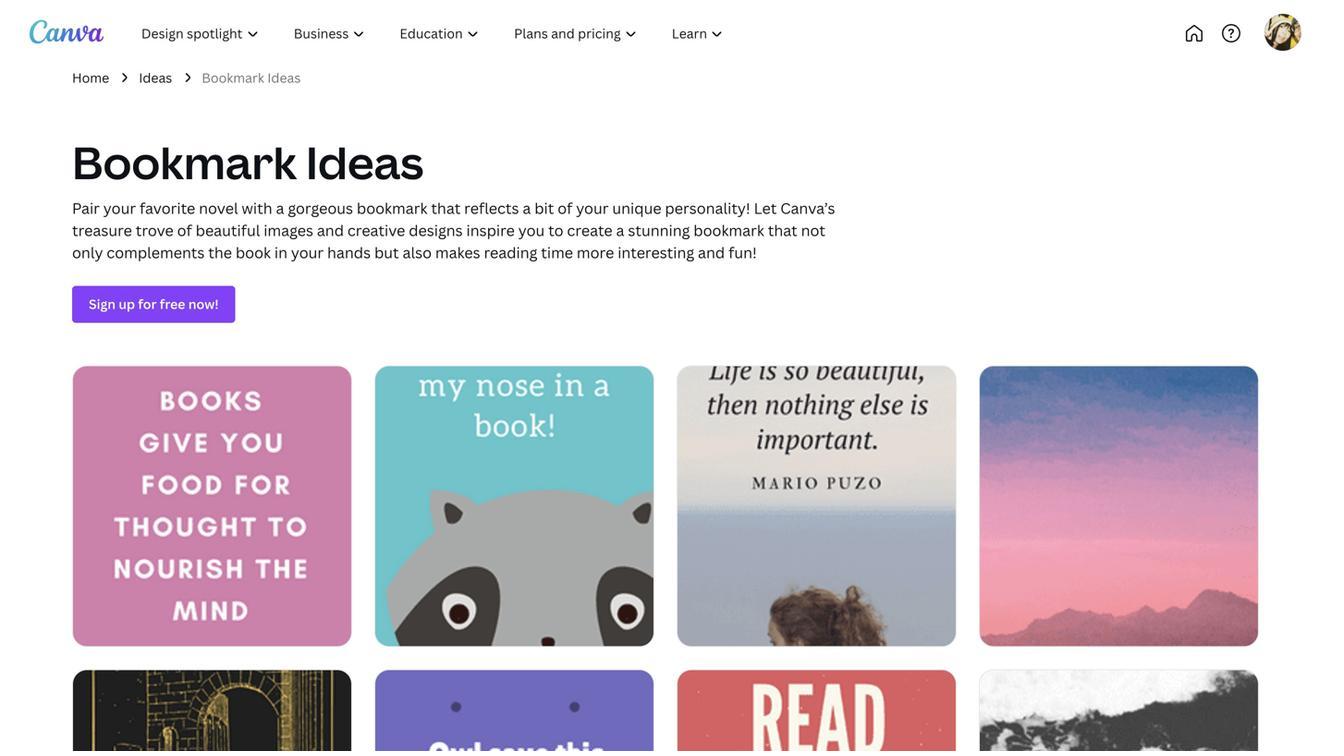 Task type: vqa. For each thing, say whether or not it's contained in the screenshot.
right For
no



Task type: locate. For each thing, give the bounding box(es) containing it.
bookmark up the fun!
[[694, 220, 765, 240]]

your up create at left top
[[576, 198, 609, 218]]

0 horizontal spatial bookmark
[[357, 198, 428, 218]]

and down gorgeous
[[317, 220, 344, 240]]

ideas for bookmark ideas pair your favorite novel with a gorgeous bookmark that reflects a bit of your unique personality! let canva's treasure trove of beautiful images and creative designs inspire you to create a stunning bookmark that not only complements the book in your hands but also makes reading time more interesting and fun!
[[306, 132, 424, 192]]

gorgeous
[[288, 198, 353, 218]]

bookmark for bookmark ideas pair your favorite novel with a gorgeous bookmark that reflects a bit of your unique personality! let canva's treasure trove of beautiful images and creative designs inspire you to create a stunning bookmark that not only complements the book in your hands but also makes reading time more interesting and fun!
[[72, 132, 297, 192]]

0 vertical spatial that
[[431, 198, 461, 218]]

more
[[577, 243, 614, 263]]

beautiful
[[196, 220, 260, 240]]

1 vertical spatial that
[[768, 220, 798, 240]]

bookmarktemp5 image
[[375, 367, 654, 647]]

designs
[[409, 220, 463, 240]]

a right "with" on the top of page
[[276, 198, 284, 218]]

1 horizontal spatial that
[[768, 220, 798, 240]]

and left the fun!
[[698, 243, 725, 263]]

0 vertical spatial of
[[558, 198, 573, 218]]

that
[[431, 198, 461, 218], [768, 220, 798, 240]]

that up the designs
[[431, 198, 461, 218]]

hands
[[327, 243, 371, 263]]

bookmarktemp4 image
[[678, 671, 956, 752]]

also
[[403, 243, 432, 263]]

a
[[276, 198, 284, 218], [523, 198, 531, 218], [616, 220, 625, 240]]

ideas for bookmark ideas
[[267, 69, 301, 86]]

a left bit
[[523, 198, 531, 218]]

ideas inside bookmark ideas pair your favorite novel with a gorgeous bookmark that reflects a bit of your unique personality! let canva's treasure trove of beautiful images and creative designs inspire you to create a stunning bookmark that not only complements the book in your hands but also makes reading time more interesting and fun!
[[306, 132, 424, 192]]

trove
[[136, 220, 174, 240]]

your
[[103, 198, 136, 218], [576, 198, 609, 218], [291, 243, 324, 263]]

of
[[558, 198, 573, 218], [177, 220, 192, 240]]

bookmarktemp7 image
[[375, 671, 654, 752]]

novel
[[199, 198, 238, 218]]

1 horizontal spatial a
[[523, 198, 531, 218]]

0 vertical spatial bookmark
[[202, 69, 264, 86]]

of right bit
[[558, 198, 573, 218]]

bookmark up creative
[[357, 198, 428, 218]]

bookmark right ideas link
[[202, 69, 264, 86]]

you
[[518, 220, 545, 240]]

your right in
[[291, 243, 324, 263]]

inspire
[[466, 220, 515, 240]]

1 horizontal spatial of
[[558, 198, 573, 218]]

of down favorite
[[177, 220, 192, 240]]

1 horizontal spatial ideas
[[267, 69, 301, 86]]

canva's
[[781, 198, 835, 218]]

images
[[264, 220, 313, 240]]

0 horizontal spatial that
[[431, 198, 461, 218]]

that down let
[[768, 220, 798, 240]]

and
[[317, 220, 344, 240], [698, 243, 725, 263]]

your up treasure
[[103, 198, 136, 218]]

0 horizontal spatial and
[[317, 220, 344, 240]]

to
[[548, 220, 564, 240]]

1 vertical spatial of
[[177, 220, 192, 240]]

bookmark inside bookmark ideas pair your favorite novel with a gorgeous bookmark that reflects a bit of your unique personality! let canva's treasure trove of beautiful images and creative designs inspire you to create a stunning bookmark that not only complements the book in your hands but also makes reading time more interesting and fun!
[[72, 132, 297, 192]]

0 horizontal spatial a
[[276, 198, 284, 218]]

bookmark
[[357, 198, 428, 218], [694, 220, 765, 240]]

1 horizontal spatial and
[[698, 243, 725, 263]]

ideas link
[[139, 68, 172, 88]]

1 vertical spatial bookmark
[[694, 220, 765, 240]]

bookmark
[[202, 69, 264, 86], [72, 132, 297, 192]]

2 horizontal spatial ideas
[[306, 132, 424, 192]]

0 horizontal spatial of
[[177, 220, 192, 240]]

a down unique
[[616, 220, 625, 240]]

1 vertical spatial bookmark
[[72, 132, 297, 192]]

interesting
[[618, 243, 695, 263]]

0 vertical spatial and
[[317, 220, 344, 240]]

0 vertical spatial bookmark
[[357, 198, 428, 218]]

bookmark up favorite
[[72, 132, 297, 192]]

ideas
[[139, 69, 172, 86], [267, 69, 301, 86], [306, 132, 424, 192]]

home
[[72, 69, 109, 86]]



Task type: describe. For each thing, give the bounding box(es) containing it.
personality!
[[665, 198, 751, 218]]

1 horizontal spatial bookmark
[[694, 220, 765, 240]]

bookmark ideas pair your favorite novel with a gorgeous bookmark that reflects a bit of your unique personality! let canva's treasure trove of beautiful images and creative designs inspire you to create a stunning bookmark that not only complements the book in your hands but also makes reading time more interesting and fun!
[[72, 132, 835, 263]]

only
[[72, 243, 103, 263]]

time
[[541, 243, 573, 263]]

reading
[[484, 243, 538, 263]]

with
[[242, 198, 272, 218]]

treasure
[[72, 220, 132, 240]]

favorite
[[140, 198, 195, 218]]

creative
[[348, 220, 405, 240]]

fun!
[[729, 243, 757, 263]]

not
[[801, 220, 826, 240]]

let
[[754, 198, 777, 218]]

1 vertical spatial and
[[698, 243, 725, 263]]

1 horizontal spatial your
[[291, 243, 324, 263]]

2 horizontal spatial a
[[616, 220, 625, 240]]

but
[[374, 243, 399, 263]]

reflects
[[464, 198, 519, 218]]

bookmarktemp8 image
[[980, 671, 1258, 752]]

0 horizontal spatial your
[[103, 198, 136, 218]]

bit
[[535, 198, 554, 218]]

in
[[275, 243, 288, 263]]

create
[[567, 220, 613, 240]]

bookmark for bookmark ideas
[[202, 69, 264, 86]]

bookmark ideas
[[202, 69, 301, 86]]

makes
[[435, 243, 480, 263]]

stunning
[[628, 220, 690, 240]]

0 horizontal spatial ideas
[[139, 69, 172, 86]]

unique
[[612, 198, 662, 218]]

the
[[208, 243, 232, 263]]

bookmarktemp6 image
[[980, 367, 1258, 647]]

bookmarktemp2 image
[[678, 367, 956, 647]]

bookmarktemp1 image
[[73, 367, 351, 647]]

pair
[[72, 198, 100, 218]]

top level navigation element
[[126, 15, 802, 52]]

complements
[[107, 243, 205, 263]]

2 horizontal spatial your
[[576, 198, 609, 218]]

book
[[236, 243, 271, 263]]

home link
[[72, 68, 109, 88]]

bookmarktemp3 image
[[73, 671, 351, 752]]



